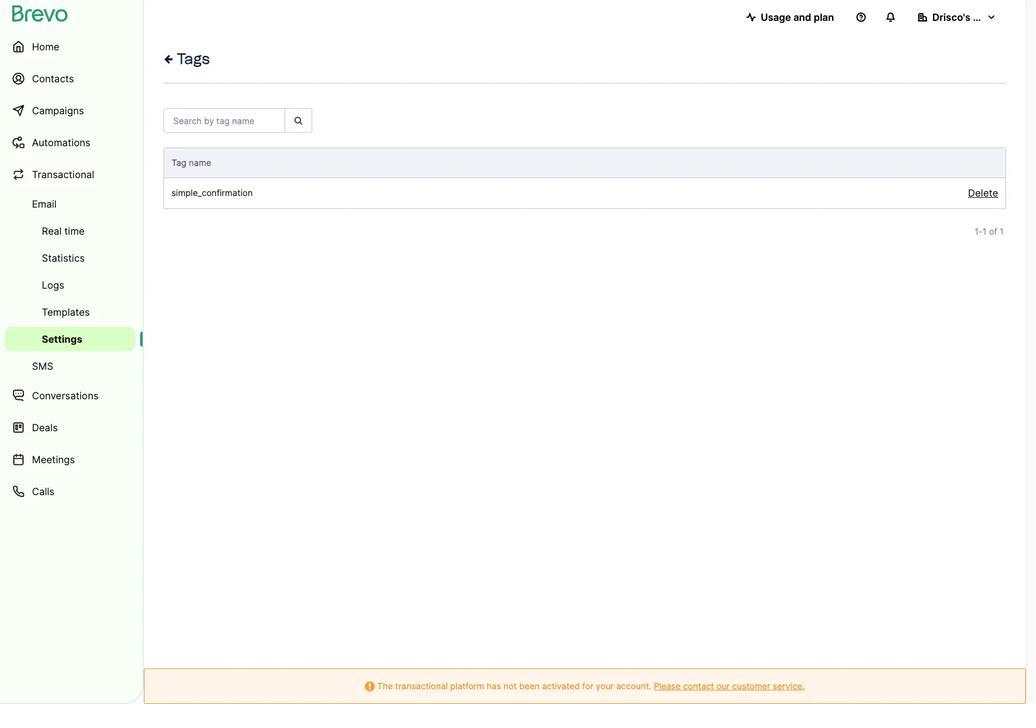 Task type: locate. For each thing, give the bounding box(es) containing it.
settings link
[[5, 327, 135, 352]]

home
[[32, 41, 59, 53]]

2 1 from the left
[[983, 226, 987, 237]]

has
[[487, 681, 501, 692]]

transactional link
[[5, 160, 135, 189]]

sms
[[32, 360, 53, 373]]

automations
[[32, 136, 91, 149]]

contacts link
[[5, 64, 135, 93]]

tags
[[173, 50, 210, 68]]

usage and plan button
[[736, 5, 844, 30]]

transactional
[[395, 681, 448, 692]]

contact
[[683, 681, 714, 692]]

and
[[794, 11, 811, 23]]

real time link
[[5, 219, 135, 243]]

1 horizontal spatial 1
[[983, 226, 987, 237]]

tags link
[[164, 49, 210, 69]]

usage
[[761, 11, 791, 23]]

home link
[[5, 32, 135, 61]]

Search by tag name search field
[[164, 108, 285, 133]]

drinks
[[973, 11, 1004, 23]]

usage and plan
[[761, 11, 834, 23]]

real
[[42, 225, 62, 237]]

templates
[[42, 306, 90, 318]]

settings
[[42, 333, 82, 346]]

statistics link
[[5, 246, 135, 271]]

service.
[[773, 681, 805, 692]]

been
[[519, 681, 540, 692]]

statistics
[[42, 252, 85, 264]]

drisco's drinks
[[933, 11, 1004, 23]]

not
[[504, 681, 517, 692]]

real time
[[42, 225, 85, 237]]

logs link
[[5, 273, 135, 298]]

simple_confirmation
[[172, 188, 253, 198]]

templates link
[[5, 300, 135, 325]]

logs
[[42, 279, 64, 291]]

your
[[596, 681, 614, 692]]

1
[[975, 226, 979, 237], [983, 226, 987, 237], [1000, 226, 1004, 237]]

1 - 1 of 1
[[975, 226, 1004, 237]]

our
[[717, 681, 730, 692]]

0 horizontal spatial 1
[[975, 226, 979, 237]]

drisco's
[[933, 11, 971, 23]]

delete
[[968, 187, 998, 199]]

2 horizontal spatial 1
[[1000, 226, 1004, 237]]



Task type: vqa. For each thing, say whether or not it's contained in the screenshot.
second TAB PANEL from the bottom of the TAB PANEL containing SMTP settings
no



Task type: describe. For each thing, give the bounding box(es) containing it.
email link
[[5, 192, 135, 216]]

please
[[654, 681, 681, 692]]

the transactional platform has not been activated for your account. please contact our customer service.
[[375, 681, 805, 692]]

email
[[32, 198, 57, 210]]

campaigns
[[32, 105, 84, 117]]

calls link
[[5, 477, 135, 507]]

platform
[[450, 681, 484, 692]]

-
[[979, 226, 983, 237]]

time
[[64, 225, 85, 237]]

meetings
[[32, 454, 75, 466]]

meetings link
[[5, 445, 135, 475]]

campaigns link
[[5, 96, 135, 125]]

3 1 from the left
[[1000, 226, 1004, 237]]

transactional
[[32, 168, 94, 181]]

activated
[[542, 681, 580, 692]]

sms link
[[5, 354, 135, 379]]

1 1 from the left
[[975, 226, 979, 237]]

conversations
[[32, 390, 99, 402]]

tag name
[[172, 157, 211, 168]]

contacts
[[32, 73, 74, 85]]

the
[[377, 681, 393, 692]]

account.
[[616, 681, 652, 692]]

automations link
[[5, 128, 135, 157]]

tag
[[172, 157, 187, 168]]

customer
[[732, 681, 771, 692]]

please contact our customer service. link
[[654, 681, 805, 692]]

plan
[[814, 11, 834, 23]]

drisco's drinks button
[[908, 5, 1006, 30]]

deals
[[32, 422, 58, 434]]

delete link
[[968, 187, 998, 199]]

name
[[189, 157, 211, 168]]

for
[[582, 681, 594, 692]]

calls
[[32, 486, 54, 498]]

deals link
[[5, 413, 135, 443]]

conversations link
[[5, 381, 135, 411]]

of
[[989, 226, 998, 237]]

exclamation circle image
[[365, 683, 375, 692]]



